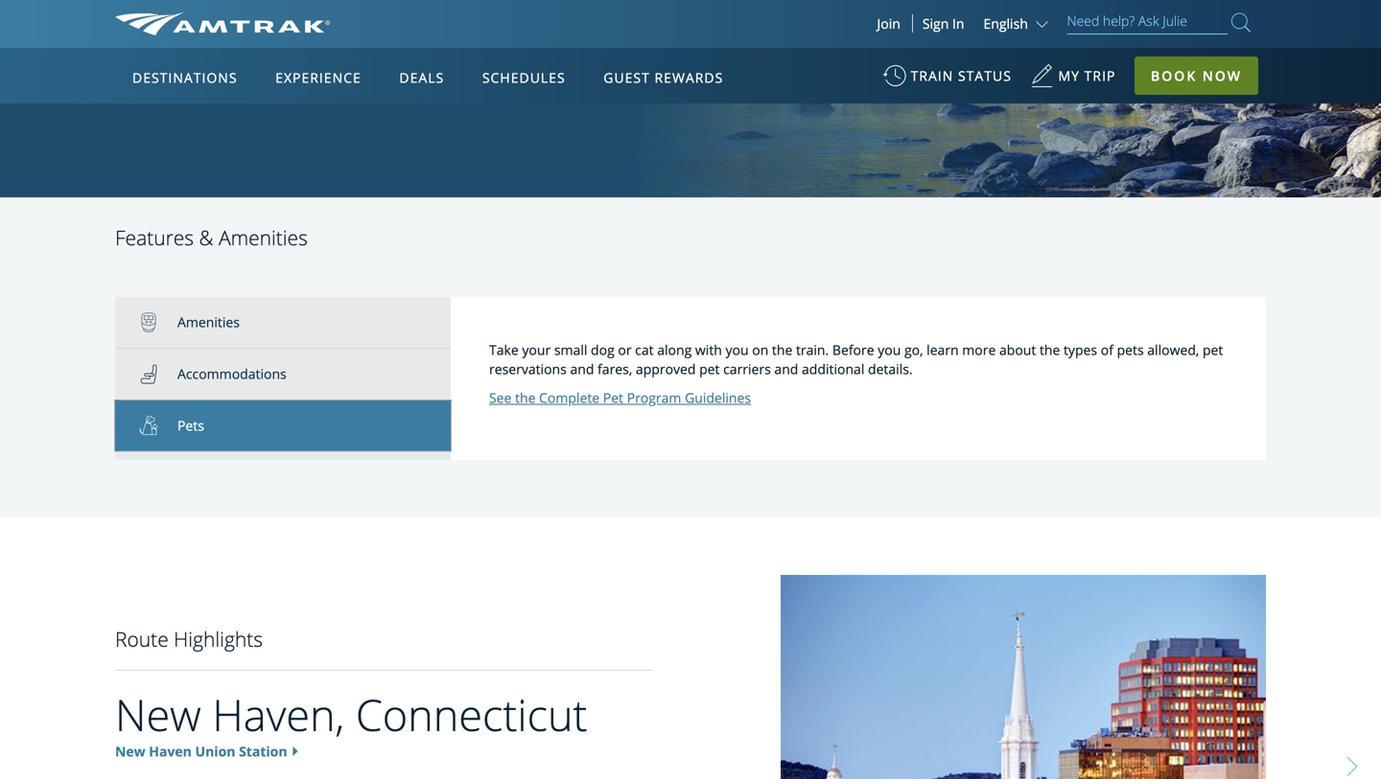 Task type: vqa. For each thing, say whether or not it's contained in the screenshot.
2nd Northeast Regional "image" from the top
no



Task type: locate. For each thing, give the bounding box(es) containing it.
my trip button
[[1031, 58, 1116, 105]]

0 horizontal spatial you
[[726, 341, 749, 359]]

book now button
[[1135, 57, 1259, 95]]

small
[[554, 341, 587, 359]]

the right see
[[515, 389, 536, 407]]

and down train.
[[775, 360, 798, 379]]

guidelines
[[685, 389, 751, 407]]

carriers
[[723, 360, 771, 379]]

take your small dog or cat along with you on the train. before you go, learn more about the types of pets allowed, pet reservations and fares, approved pet carriers and additional details.
[[489, 341, 1223, 379]]

amenities button
[[115, 298, 451, 349]]

schedules
[[482, 69, 566, 87]]

2 horizontal spatial the
[[1040, 341, 1060, 359]]

list
[[115, 298, 451, 461]]

pets
[[1117, 341, 1144, 359]]

experience button
[[268, 51, 369, 105]]

amenities right &
[[219, 224, 308, 251]]

new down route
[[115, 686, 201, 745]]

or
[[618, 341, 632, 359]]

0 horizontal spatial and
[[570, 360, 594, 379]]

pet right allowed,
[[1203, 341, 1223, 359]]

join button
[[866, 14, 913, 33]]

route highlights
[[115, 626, 263, 654]]

sign in
[[923, 14, 965, 33]]

the right on
[[772, 341, 793, 359]]

list containing amenities
[[115, 298, 451, 461]]

2 new from the top
[[115, 743, 145, 761]]

join
[[877, 14, 901, 33]]

new haven union station link
[[115, 743, 287, 761]]

complete
[[539, 389, 600, 407]]

go,
[[905, 341, 923, 359]]

1 horizontal spatial the
[[772, 341, 793, 359]]

application inside banner
[[186, 160, 647, 429]]

new
[[115, 686, 201, 745], [115, 743, 145, 761]]

regions map image
[[186, 160, 647, 429]]

application
[[186, 160, 647, 429]]

pictoral icon for pets image
[[139, 416, 177, 436]]

1 horizontal spatial pet
[[1203, 341, 1223, 359]]

and down small
[[570, 360, 594, 379]]

program
[[627, 389, 681, 407]]

1 horizontal spatial and
[[775, 360, 798, 379]]

pets list item
[[115, 401, 451, 451]]

you
[[726, 341, 749, 359], [878, 341, 901, 359]]

and
[[570, 360, 594, 379], [775, 360, 798, 379]]

see
[[489, 389, 512, 407]]

you up 'carriers'
[[726, 341, 749, 359]]

the left types
[[1040, 341, 1060, 359]]

with
[[695, 341, 722, 359]]

book now
[[1151, 67, 1242, 85]]

route
[[115, 626, 169, 654]]

the
[[772, 341, 793, 359], [1040, 341, 1060, 359], [515, 389, 536, 407]]

&
[[199, 224, 213, 251]]

banner
[[0, 0, 1381, 443]]

now
[[1203, 67, 1242, 85]]

pictoral icon for train image
[[139, 313, 177, 332]]

you up details.
[[878, 341, 901, 359]]

pet
[[603, 389, 624, 407]]

amenities up accommodations
[[177, 313, 240, 332]]

details.
[[868, 360, 913, 379]]

new haven, connecticut new haven union station
[[115, 686, 588, 761]]

schedules link
[[475, 48, 573, 104]]

allowed,
[[1148, 341, 1199, 359]]

amenities
[[219, 224, 308, 251], [177, 313, 240, 332]]

1 and from the left
[[570, 360, 594, 379]]

approved
[[636, 360, 696, 379]]

pet down the with
[[699, 360, 720, 379]]

types
[[1064, 341, 1098, 359]]

sign in button
[[923, 14, 965, 33]]

1 vertical spatial pet
[[699, 360, 720, 379]]

about
[[1000, 341, 1036, 359]]

2 you from the left
[[878, 341, 901, 359]]

learn
[[927, 341, 959, 359]]

train.
[[796, 341, 829, 359]]

pet
[[1203, 341, 1223, 359], [699, 360, 720, 379]]

english
[[984, 14, 1028, 33]]

new left haven
[[115, 743, 145, 761]]

1 vertical spatial amenities
[[177, 313, 240, 332]]

haven
[[149, 743, 192, 761]]

deals
[[399, 69, 444, 87]]

2 and from the left
[[775, 360, 798, 379]]

1 horizontal spatial you
[[878, 341, 901, 359]]

train status link
[[883, 58, 1012, 105]]



Task type: describe. For each thing, give the bounding box(es) containing it.
before
[[833, 341, 874, 359]]

of
[[1101, 341, 1114, 359]]

highlights
[[174, 626, 263, 654]]

deals button
[[392, 51, 452, 105]]

haven,
[[212, 686, 345, 745]]

0 vertical spatial amenities
[[219, 224, 308, 251]]

guest
[[604, 69, 650, 87]]

1 you from the left
[[726, 341, 749, 359]]

on
[[752, 341, 769, 359]]

take
[[489, 341, 519, 359]]

fares,
[[598, 360, 632, 379]]

sign
[[923, 14, 949, 33]]

1 new from the top
[[115, 686, 201, 745]]

features
[[115, 224, 194, 251]]

search icon image
[[1232, 9, 1251, 35]]

connecticut
[[356, 686, 588, 745]]

amtrak image
[[115, 12, 330, 35]]

pets button
[[115, 401, 451, 451]]

experience
[[275, 69, 361, 87]]

status
[[958, 67, 1012, 85]]

dog
[[591, 341, 615, 359]]

pets
[[177, 417, 204, 435]]

guest rewards button
[[596, 51, 731, 105]]

accommodations
[[177, 365, 287, 383]]

cat
[[635, 341, 654, 359]]

more
[[962, 341, 996, 359]]

book
[[1151, 67, 1197, 85]]

english button
[[984, 14, 1053, 33]]

0 vertical spatial pet
[[1203, 341, 1223, 359]]

train status
[[911, 67, 1012, 85]]

0 horizontal spatial pet
[[699, 360, 720, 379]]

see the complete pet program guidelines
[[489, 389, 751, 407]]

amenities inside button
[[177, 313, 240, 332]]

accommodations button
[[115, 349, 451, 401]]

guest rewards
[[604, 69, 724, 87]]

destinations button
[[125, 51, 245, 105]]

destinations
[[132, 69, 237, 87]]

train
[[911, 67, 954, 85]]

my trip
[[1059, 67, 1116, 85]]

union
[[195, 743, 235, 761]]

features & amenities
[[115, 224, 308, 251]]

0 horizontal spatial the
[[515, 389, 536, 407]]

trip
[[1085, 67, 1116, 85]]

in
[[953, 14, 965, 33]]

your
[[522, 341, 551, 359]]

banner containing join
[[0, 0, 1381, 443]]

rewards
[[655, 69, 724, 87]]

pictoral icon for seat image
[[139, 365, 177, 384]]

reservations
[[489, 360, 567, 379]]

along
[[657, 341, 692, 359]]

station
[[239, 743, 287, 761]]

additional
[[802, 360, 865, 379]]

my
[[1059, 67, 1080, 85]]

see the complete pet program guidelines link
[[489, 389, 751, 407]]

Please enter your search item search field
[[1067, 10, 1228, 35]]



